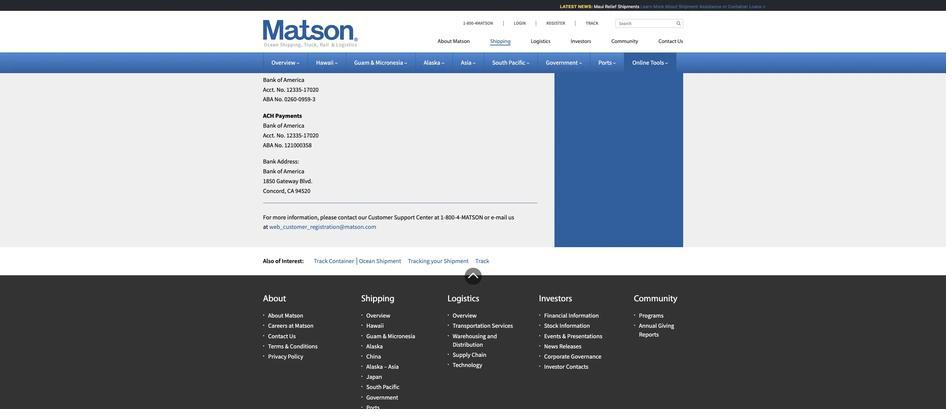 Task type: locate. For each thing, give the bounding box(es) containing it.
shipping link
[[480, 36, 521, 49]]

0 vertical spatial guam & micronesia link
[[354, 59, 408, 66]]

container
[[725, 4, 745, 9], [329, 257, 354, 265]]

south down the 'shipping' link
[[493, 59, 508, 66]]

2 aba from the top
[[263, 141, 273, 149]]

2 horizontal spatial overview link
[[453, 312, 477, 320]]

3 bank from the top
[[263, 158, 276, 166]]

1 vertical spatial logistics
[[448, 295, 480, 304]]

stock information link
[[545, 322, 590, 330]]

for
[[263, 213, 272, 221]]

warehousing and distribution link
[[453, 332, 497, 349]]

america for payments
[[284, 122, 305, 130]]

0 vertical spatial matson
[[453, 39, 470, 44]]

2 horizontal spatial track
[[586, 20, 599, 26]]

or down electronic
[[275, 56, 281, 64]]

guam & micronesia link up china link at the left bottom
[[367, 332, 416, 340]]

america
[[284, 76, 305, 84], [284, 122, 305, 130], [284, 168, 305, 175]]

careers at matson link
[[268, 322, 314, 330]]

0 horizontal spatial government link
[[367, 394, 398, 402]]

america down address:
[[284, 168, 305, 175]]

pacific
[[509, 59, 526, 66], [383, 384, 400, 391]]

section
[[546, 0, 692, 248]]

america inside bank address: bank of america 1850 gateway blvd. concord, ca 94520
[[284, 168, 305, 175]]

latest news: maui relief shipments learn more about shipment assistance or container loans >
[[556, 4, 762, 9]]

1 vertical spatial or
[[275, 56, 281, 64]]

1 vertical spatial guam
[[367, 332, 382, 340]]

ach inside electronic transfers: ach or wires may be sent using the information below. wire payments bank of america acct. no. 12335-17020 aba no. 0260-0959-3
[[263, 56, 274, 64]]

e-
[[491, 213, 496, 221]]

& up 'privacy policy' link
[[285, 343, 289, 350]]

about matson link for careers at matson link
[[268, 312, 304, 320]]

1 vertical spatial community
[[634, 295, 678, 304]]

guam & micronesia link right the
[[354, 59, 408, 66]]

south pacific link down japan
[[367, 384, 400, 391]]

800- inside for more information, please contact our customer support center at 1-800-4-matson or e-mail us at
[[446, 213, 457, 221]]

america inside ach payments bank of america acct. no. 12335-17020 aba no. 121000358
[[284, 122, 305, 130]]

track link up the backtop image
[[476, 257, 490, 265]]

17020 up 121000358
[[304, 131, 319, 139]]

alaska link
[[424, 59, 445, 66], [367, 343, 383, 350]]

contact up tools
[[659, 39, 677, 44]]

0 horizontal spatial alaska link
[[367, 343, 383, 350]]

guam & micronesia link for asia "link"
[[354, 59, 408, 66]]

or
[[719, 4, 724, 9], [275, 56, 281, 64], [485, 213, 490, 221]]

0 vertical spatial aba
[[263, 95, 273, 103]]

payments
[[277, 66, 303, 74], [276, 112, 302, 120]]

1 vertical spatial payments
[[276, 112, 302, 120]]

container left │ocean
[[329, 257, 354, 265]]

hawaii link up 'china'
[[367, 322, 384, 330]]

overview for overview hawaii guam & micronesia alaska china alaska – asia japan south pacific government
[[367, 312, 391, 320]]

payments down wires
[[277, 66, 303, 74]]

track for track container │ocean shipment
[[314, 257, 328, 265]]

matson up conditions
[[295, 322, 314, 330]]

blvd.
[[300, 177, 313, 185]]

about matson link up asia "link"
[[438, 36, 480, 49]]

0 horizontal spatial us
[[289, 332, 296, 340]]

1 horizontal spatial us
[[678, 39, 684, 44]]

track down maui at the top
[[586, 20, 599, 26]]

1 horizontal spatial government
[[546, 59, 578, 66]]

or inside for more information, please contact our customer support center at 1-800-4-matson or e-mail us at
[[485, 213, 490, 221]]

japan link
[[367, 373, 382, 381]]

1 vertical spatial asia
[[389, 363, 399, 371]]

transportation
[[453, 322, 491, 330]]

2 ach from the top
[[263, 112, 274, 120]]

12335- inside ach payments bank of america acct. no. 12335-17020 aba no. 121000358
[[287, 131, 304, 139]]

events
[[545, 332, 562, 340]]

contact inside about matson careers at matson contact us terms & conditions privacy policy
[[268, 332, 288, 340]]

shipment up search image
[[675, 4, 695, 9]]

asia down about matson
[[461, 59, 472, 66]]

terms
[[268, 343, 284, 350]]

0 vertical spatial 800-
[[467, 20, 475, 26]]

or inside electronic transfers: ach or wires may be sent using the information below. wire payments bank of america acct. no. 12335-17020 aba no. 0260-0959-3
[[275, 56, 281, 64]]

south pacific link
[[493, 59, 530, 66], [367, 384, 400, 391]]

guam up 'china'
[[367, 332, 382, 340]]

98124-
[[293, 30, 310, 38]]

1 17020 from the top
[[304, 86, 319, 93]]

12335- up 0260-
[[287, 86, 304, 93]]

no.
[[277, 86, 286, 93], [275, 95, 283, 103], [277, 131, 286, 139], [275, 141, 283, 149]]

matson up asia "link"
[[453, 39, 470, 44]]

1 vertical spatial contact us link
[[268, 332, 296, 340]]

search image
[[677, 21, 681, 25]]

track link
[[576, 20, 599, 26], [476, 257, 490, 265]]

ports
[[599, 59, 612, 66]]

alaska link down about matson
[[424, 59, 445, 66]]

south down japan
[[367, 384, 382, 391]]

wire
[[263, 66, 275, 74]]

1 horizontal spatial at
[[289, 322, 294, 330]]

2 horizontal spatial shipment
[[675, 4, 695, 9]]

shipment right │ocean
[[377, 257, 402, 265]]

1 vertical spatial hawaii link
[[367, 322, 384, 330]]

alaska down about matson
[[424, 59, 441, 66]]

about inside the top menu navigation
[[438, 39, 452, 44]]

0 vertical spatial at
[[435, 213, 440, 221]]

about matson link up careers at matson link
[[268, 312, 304, 320]]

800- up about matson
[[467, 20, 475, 26]]

2 horizontal spatial overview
[[453, 312, 477, 320]]

loans
[[746, 4, 758, 9]]

17020 up 3
[[304, 86, 319, 93]]

0 horizontal spatial track
[[314, 257, 328, 265]]

of
[[277, 76, 283, 84], [277, 122, 283, 130], [277, 168, 283, 175], [275, 257, 281, 265]]

financial information stock information events & presentations news releases corporate governance investor contacts
[[545, 312, 603, 371]]

or right assistance
[[719, 4, 724, 9]]

alaska up japan link
[[367, 363, 383, 371]]

0 vertical spatial hawaii
[[316, 59, 334, 66]]

0 horizontal spatial 800-
[[446, 213, 457, 221]]

track link down news:
[[576, 20, 599, 26]]

learn
[[637, 4, 649, 9]]

online tools link
[[633, 59, 669, 66]]

container left the loans
[[725, 4, 745, 9]]

track for leftmost track 'link'
[[476, 257, 490, 265]]

0 vertical spatial micronesia
[[376, 59, 403, 66]]

payments down 0260-
[[276, 112, 302, 120]]

1 horizontal spatial asia
[[461, 59, 472, 66]]

register link
[[536, 20, 576, 26]]

logistics inside the top menu navigation
[[531, 39, 551, 44]]

aba left 0260-
[[263, 95, 273, 103]]

0 vertical spatial investors
[[571, 39, 592, 44]]

0 horizontal spatial overview
[[272, 59, 296, 66]]

1 vertical spatial america
[[284, 122, 305, 130]]

shipments
[[614, 4, 636, 9]]

center
[[416, 213, 433, 221]]

1 vertical spatial matson
[[285, 312, 304, 320]]

1 horizontal spatial track link
[[576, 20, 599, 26]]

investors down register link
[[571, 39, 592, 44]]

2 12335- from the top
[[287, 131, 304, 139]]

12335- up 121000358
[[287, 131, 304, 139]]

0 vertical spatial payments
[[277, 66, 303, 74]]

3 america from the top
[[284, 168, 305, 175]]

0 vertical spatial acct.
[[263, 86, 276, 93]]

1 vertical spatial 800-
[[446, 213, 457, 221]]

hawaii link right be
[[316, 59, 338, 66]]

support
[[394, 213, 415, 221]]

supply chain link
[[453, 351, 487, 359]]

at right the center
[[435, 213, 440, 221]]

government down the top menu navigation
[[546, 59, 578, 66]]

& up news releases link
[[563, 332, 566, 340]]

1 ach from the top
[[263, 56, 274, 64]]

0 horizontal spatial about matson link
[[268, 312, 304, 320]]

1 horizontal spatial south pacific link
[[493, 59, 530, 66]]

government down japan link
[[367, 394, 398, 402]]

1 12335- from the top
[[287, 86, 304, 93]]

1- inside for more information, please contact our customer support center at 1-800-4-matson or e-mail us at
[[441, 213, 446, 221]]

contact us link down careers
[[268, 332, 296, 340]]

1 aba from the top
[[263, 95, 273, 103]]

or left the e-
[[485, 213, 490, 221]]

us down search image
[[678, 39, 684, 44]]

guam right the
[[354, 59, 370, 66]]

overview for overview transportation services warehousing and distribution supply chain technology
[[453, 312, 477, 320]]

1-800-4matson
[[463, 20, 494, 26]]

asia right –
[[389, 363, 399, 371]]

of inside electronic transfers: ach or wires may be sent using the information below. wire payments bank of america acct. no. 12335-17020 aba no. 0260-0959-3
[[277, 76, 283, 84]]

2 horizontal spatial at
[[435, 213, 440, 221]]

1 vertical spatial 12335-
[[287, 131, 304, 139]]

about matson link
[[438, 36, 480, 49], [268, 312, 304, 320]]

0 horizontal spatial south pacific link
[[367, 384, 400, 391]]

alaska link for china link at the left bottom
[[367, 343, 383, 350]]

0 vertical spatial government link
[[546, 59, 582, 66]]

matson up careers at matson link
[[285, 312, 304, 320]]

us inside contact us link
[[678, 39, 684, 44]]

1 vertical spatial pacific
[[383, 384, 400, 391]]

about inside about matson careers at matson contact us terms & conditions privacy policy
[[268, 312, 284, 320]]

hawaii link
[[316, 59, 338, 66], [367, 322, 384, 330]]

no. up address:
[[275, 141, 283, 149]]

south
[[493, 59, 508, 66], [367, 384, 382, 391]]

1 vertical spatial government link
[[367, 394, 398, 402]]

1 horizontal spatial alaska link
[[424, 59, 445, 66]]

4-
[[457, 213, 462, 221]]

96849-
[[296, 4, 314, 12]]

no. up 0260-
[[277, 86, 286, 93]]

micronesia inside overview hawaii guam & micronesia alaska china alaska – asia japan south pacific government
[[388, 332, 416, 340]]

pacific down –
[[383, 384, 400, 391]]

concord,
[[263, 187, 286, 195]]

800-
[[467, 20, 475, 26], [446, 213, 457, 221]]

3
[[313, 95, 316, 103]]

hawaii right be
[[316, 59, 334, 66]]

sent
[[317, 56, 328, 64]]

1-
[[463, 20, 467, 26], [441, 213, 446, 221]]

0 horizontal spatial south
[[367, 384, 382, 391]]

2 17020 from the top
[[304, 131, 319, 139]]

0 horizontal spatial container
[[329, 257, 354, 265]]

at down for
[[263, 223, 268, 231]]

customer
[[369, 213, 393, 221]]

1 acct. from the top
[[263, 86, 276, 93]]

│ocean
[[355, 257, 375, 265]]

1 horizontal spatial track
[[476, 257, 490, 265]]

track right interest:
[[314, 257, 328, 265]]

matson for about matson
[[453, 39, 470, 44]]

12335- inside electronic transfers: ach or wires may be sent using the information below. wire payments bank of america acct. no. 12335-17020 aba no. 0260-0959-3
[[287, 86, 304, 93]]

0 horizontal spatial asia
[[389, 363, 399, 371]]

pacific inside overview hawaii guam & micronesia alaska china alaska – asia japan south pacific government
[[383, 384, 400, 391]]

box
[[274, 20, 284, 28]]

1 vertical spatial hawaii
[[367, 322, 384, 330]]

investors link
[[561, 36, 602, 49]]

0 vertical spatial ach
[[263, 56, 274, 64]]

careers
[[268, 322, 288, 330]]

china link
[[367, 353, 381, 361]]

news releases link
[[545, 343, 582, 350]]

1 horizontal spatial hawaii
[[367, 322, 384, 330]]

1 vertical spatial contact
[[268, 332, 288, 340]]

micronesia
[[376, 59, 403, 66], [388, 332, 416, 340]]

0 horizontal spatial contact
[[268, 332, 288, 340]]

1- left 4-
[[441, 213, 446, 221]]

hawaii
[[316, 59, 334, 66], [367, 322, 384, 330]]

information up events & presentations link
[[560, 322, 590, 330]]

guam & micronesia link for china link at the left bottom
[[367, 332, 416, 340]]

logistics down the backtop image
[[448, 295, 480, 304]]

government inside overview hawaii guam & micronesia alaska china alaska – asia japan south pacific government
[[367, 394, 398, 402]]

800- left matson
[[446, 213, 457, 221]]

1 vertical spatial alaska link
[[367, 343, 383, 350]]

0 vertical spatial contact us link
[[649, 36, 684, 49]]

1 vertical spatial ach
[[263, 112, 274, 120]]

1 horizontal spatial shipping
[[491, 39, 511, 44]]

0 vertical spatial america
[[284, 76, 305, 84]]

community link
[[602, 36, 649, 49]]

2 acct. from the top
[[263, 131, 276, 139]]

us up the terms & conditions link
[[289, 332, 296, 340]]

0 vertical spatial about matson link
[[438, 36, 480, 49]]

matson
[[453, 39, 470, 44], [285, 312, 304, 320], [295, 322, 314, 330]]

0 vertical spatial us
[[678, 39, 684, 44]]

1 america from the top
[[284, 76, 305, 84]]

shipment right your
[[444, 257, 469, 265]]

0 vertical spatial shipping
[[491, 39, 511, 44]]

track for the right track 'link'
[[586, 20, 599, 26]]

2 america from the top
[[284, 122, 305, 130]]

our
[[359, 213, 367, 221]]

footer
[[0, 268, 947, 410]]

1 vertical spatial 1-
[[441, 213, 446, 221]]

acct.
[[263, 86, 276, 93], [263, 131, 276, 139]]

community up programs link
[[634, 295, 678, 304]]

1 vertical spatial aba
[[263, 141, 273, 149]]

1 horizontal spatial hawaii link
[[367, 322, 384, 330]]

0 vertical spatial contact
[[659, 39, 677, 44]]

1 horizontal spatial container
[[725, 4, 745, 9]]

pacific down the 'shipping' link
[[509, 59, 526, 66]]

bank inside electronic transfers: ach or wires may be sent using the information below. wire payments bank of america acct. no. 12335-17020 aba no. 0260-0959-3
[[263, 76, 276, 84]]

1 horizontal spatial pacific
[[509, 59, 526, 66]]

contact down careers
[[268, 332, 288, 340]]

2 bank from the top
[[263, 122, 276, 130]]

transfers:
[[292, 47, 319, 54]]

backtop image
[[465, 268, 482, 285]]

1 vertical spatial government
[[367, 394, 398, 402]]

hawaii up 'china'
[[367, 322, 384, 330]]

& inside financial information stock information events & presentations news releases corporate governance investor contacts
[[563, 332, 566, 340]]

alaska up china link at the left bottom
[[367, 343, 383, 350]]

terms & conditions link
[[268, 343, 318, 350]]

matson inside the top menu navigation
[[453, 39, 470, 44]]

corporate
[[545, 353, 570, 361]]

aba left 121000358
[[263, 141, 273, 149]]

1 horizontal spatial overview
[[367, 312, 391, 320]]

0 vertical spatial logistics
[[531, 39, 551, 44]]

1 vertical spatial investors
[[540, 295, 573, 304]]

shipping
[[491, 39, 511, 44], [362, 295, 395, 304]]

1- left 4matson
[[463, 20, 467, 26]]

alaska link for asia "link"
[[424, 59, 445, 66]]

financial
[[545, 312, 568, 320]]

overview inside overview hawaii guam & micronesia alaska china alaska – asia japan south pacific government
[[367, 312, 391, 320]]

privacy
[[268, 353, 287, 361]]

0 vertical spatial community
[[612, 39, 639, 44]]

0 vertical spatial hawaii link
[[316, 59, 338, 66]]

1 horizontal spatial or
[[485, 213, 490, 221]]

community up online
[[612, 39, 639, 44]]

0 vertical spatial container
[[725, 4, 745, 9]]

honolulu, hi 96849-5054
[[263, 4, 326, 12]]

programs link
[[640, 312, 664, 320]]

footer containing about
[[0, 268, 947, 410]]

government link down japan link
[[367, 394, 398, 402]]

overview inside overview transportation services warehousing and distribution supply chain technology
[[453, 312, 477, 320]]

south inside overview hawaii guam & micronesia alaska china alaska – asia japan south pacific government
[[367, 384, 382, 391]]

0 vertical spatial track link
[[576, 20, 599, 26]]

asia
[[461, 59, 472, 66], [389, 363, 399, 371]]

17020
[[304, 86, 319, 93], [304, 131, 319, 139]]

1 horizontal spatial south
[[493, 59, 508, 66]]

2 vertical spatial or
[[485, 213, 490, 221]]

0 vertical spatial south
[[493, 59, 508, 66]]

contact us link up tools
[[649, 36, 684, 49]]

1 bank from the top
[[263, 76, 276, 84]]

south pacific link down the 'shipping' link
[[493, 59, 530, 66]]

None search field
[[616, 19, 684, 28]]

at inside about matson careers at matson contact us terms & conditions privacy policy
[[289, 322, 294, 330]]

& up –
[[383, 332, 387, 340]]

america up 0260-
[[284, 76, 305, 84]]

1 horizontal spatial logistics
[[531, 39, 551, 44]]

investors up financial
[[540, 295, 573, 304]]

america up 121000358
[[284, 122, 305, 130]]

matson for about matson careers at matson contact us terms & conditions privacy policy
[[285, 312, 304, 320]]

&
[[371, 59, 375, 66], [383, 332, 387, 340], [563, 332, 566, 340], [285, 343, 289, 350]]

track up the backtop image
[[476, 257, 490, 265]]

alaska link up china link at the left bottom
[[367, 343, 383, 350]]

0 horizontal spatial government
[[367, 394, 398, 402]]

at right careers
[[289, 322, 294, 330]]

0 vertical spatial 1-
[[463, 20, 467, 26]]

17020 inside electronic transfers: ach or wires may be sent using the information below. wire payments bank of america acct. no. 12335-17020 aba no. 0260-0959-3
[[304, 86, 319, 93]]

information up stock information link
[[569, 312, 599, 320]]

0 vertical spatial 17020
[[304, 86, 319, 93]]

government link down the top menu navigation
[[546, 59, 582, 66]]

of inside ach payments bank of america acct. no. 12335-17020 aba no. 121000358
[[277, 122, 283, 130]]

programs annual giving reports
[[640, 312, 675, 339]]

logistics down register link
[[531, 39, 551, 44]]



Task type: vqa. For each thing, say whether or not it's contained in the screenshot.
Learn More About Shipment Assistance or Container Loans >
no



Task type: describe. For each thing, give the bounding box(es) containing it.
presentations
[[568, 332, 603, 340]]

ach inside ach payments bank of america acct. no. 12335-17020 aba no. 121000358
[[263, 112, 274, 120]]

relief
[[602, 4, 613, 9]]

login
[[514, 20, 526, 26]]

us
[[509, 213, 515, 221]]

supply
[[453, 351, 471, 359]]

mail
[[496, 213, 508, 221]]

be
[[309, 56, 316, 64]]

0 horizontal spatial shipping
[[362, 295, 395, 304]]

below.
[[385, 56, 402, 64]]

asia link
[[461, 59, 476, 66]]

about for about matson careers at matson contact us terms & conditions privacy policy
[[268, 312, 284, 320]]

more
[[273, 213, 286, 221]]

technology
[[453, 361, 483, 369]]

your
[[431, 257, 443, 265]]

0260-
[[285, 95, 299, 103]]

community inside footer
[[634, 295, 678, 304]]

guam & micronesia
[[354, 59, 403, 66]]

0 horizontal spatial shipment
[[377, 257, 402, 265]]

p.o.
[[263, 20, 273, 28]]

honolulu,
[[263, 4, 288, 12]]

also
[[263, 257, 274, 265]]

please
[[320, 213, 337, 221]]

17020 inside ach payments bank of america acct. no. 12335-17020 aba no. 121000358
[[304, 131, 319, 139]]

services
[[492, 322, 513, 330]]

0 vertical spatial or
[[719, 4, 724, 9]]

hawaii inside overview hawaii guam & micronesia alaska china alaska – asia japan south pacific government
[[367, 322, 384, 330]]

1 vertical spatial at
[[263, 223, 268, 231]]

1 vertical spatial information
[[560, 322, 590, 330]]

top menu navigation
[[438, 36, 684, 49]]

electronic
[[263, 47, 290, 54]]

privacy policy link
[[268, 353, 303, 361]]

about for about matson
[[438, 39, 452, 44]]

distribution
[[453, 341, 483, 349]]

about matson link for the 'shipping' link
[[438, 36, 480, 49]]

seattle,
[[263, 30, 283, 38]]

online
[[633, 59, 650, 66]]

asia inside overview hawaii guam & micronesia alaska china alaska – asia japan south pacific government
[[389, 363, 399, 371]]

0 vertical spatial alaska
[[424, 59, 441, 66]]

news
[[545, 343, 559, 350]]

about matson
[[438, 39, 470, 44]]

transportation services link
[[453, 322, 513, 330]]

no. up 121000358
[[277, 131, 286, 139]]

2 vertical spatial alaska
[[367, 363, 383, 371]]

1 horizontal spatial 800-
[[467, 20, 475, 26]]

gateway
[[277, 177, 299, 185]]

6624
[[310, 30, 322, 38]]

overview link for logistics
[[453, 312, 477, 320]]

0 vertical spatial south pacific link
[[493, 59, 530, 66]]

acct. inside electronic transfers: ach or wires may be sent using the information below. wire payments bank of america acct. no. 12335-17020 aba no. 0260-0959-3
[[263, 86, 276, 93]]

hi
[[290, 4, 295, 12]]

investors inside the top menu navigation
[[571, 39, 592, 44]]

annual
[[640, 322, 657, 330]]

about matson careers at matson contact us terms & conditions privacy policy
[[268, 312, 318, 361]]

electronic transfers: ach or wires may be sent using the information below. wire payments bank of america acct. no. 12335-17020 aba no. 0260-0959-3
[[263, 47, 402, 103]]

no. left 0260-
[[275, 95, 283, 103]]

4matson
[[475, 20, 494, 26]]

about for about
[[263, 295, 286, 304]]

programs
[[640, 312, 664, 320]]

0 horizontal spatial track link
[[476, 257, 490, 265]]

hawaii link for guam & micronesia link related to asia "link"
[[316, 59, 338, 66]]

payments inside electronic transfers: ach or wires may be sent using the information below. wire payments bank of america acct. no. 12335-17020 aba no. 0260-0959-3
[[277, 66, 303, 74]]

us inside about matson careers at matson contact us terms & conditions privacy policy
[[289, 332, 296, 340]]

1 vertical spatial south pacific link
[[367, 384, 400, 391]]

more
[[650, 4, 660, 9]]

assistance
[[696, 4, 718, 9]]

login link
[[504, 20, 536, 26]]

news:
[[574, 4, 589, 9]]

of inside bank address: bank of america 1850 gateway blvd. concord, ca 94520
[[277, 168, 283, 175]]

japan
[[367, 373, 382, 381]]

0 horizontal spatial contact us link
[[268, 332, 296, 340]]

america inside electronic transfers: ach or wires may be sent using the information below. wire payments bank of america acct. no. 12335-17020 aba no. 0260-0959-3
[[284, 76, 305, 84]]

giving
[[659, 322, 675, 330]]

shipping inside the top menu navigation
[[491, 39, 511, 44]]

–
[[384, 363, 387, 371]]

releases
[[560, 343, 582, 350]]

121000358
[[285, 141, 312, 149]]

chain
[[472, 351, 487, 359]]

5054
[[314, 4, 326, 12]]

& left below.
[[371, 59, 375, 66]]

web_customer_registration@matson.com link
[[270, 223, 377, 231]]

investors inside footer
[[540, 295, 573, 304]]

1 horizontal spatial shipment
[[444, 257, 469, 265]]

0 vertical spatial pacific
[[509, 59, 526, 66]]

annual giving reports link
[[640, 322, 675, 339]]

using
[[329, 56, 343, 64]]

overview hawaii guam & micronesia alaska china alaska – asia japan south pacific government
[[367, 312, 416, 402]]

latest
[[556, 4, 573, 9]]

matson
[[462, 213, 483, 221]]

ca
[[288, 187, 294, 195]]

conditions
[[290, 343, 318, 350]]

payments inside ach payments bank of america acct. no. 12335-17020 aba no. 121000358
[[276, 112, 302, 120]]

94324
[[285, 20, 300, 28]]

address:
[[277, 158, 299, 166]]

contact inside the top menu navigation
[[659, 39, 677, 44]]

technology link
[[453, 361, 483, 369]]

policy
[[288, 353, 303, 361]]

0 horizontal spatial overview link
[[272, 59, 300, 66]]

financial information link
[[545, 312, 599, 320]]

0 vertical spatial information
[[569, 312, 599, 320]]

overview for overview
[[272, 59, 296, 66]]

the
[[344, 56, 352, 64]]

track container │ocean shipment
[[314, 257, 402, 265]]

0 vertical spatial asia
[[461, 59, 472, 66]]

contact
[[338, 213, 357, 221]]

4 bank from the top
[[263, 168, 276, 175]]

1 horizontal spatial contact us link
[[649, 36, 684, 49]]

1 vertical spatial container
[[329, 257, 354, 265]]

overview link for shipping
[[367, 312, 391, 320]]

blue matson logo with ocean, shipping, truck, rail and logistics written beneath it. image
[[263, 20, 358, 48]]

web_customer_registration@matson.com
[[270, 223, 377, 231]]

america for address:
[[284, 168, 305, 175]]

maui
[[591, 4, 600, 9]]

1 horizontal spatial government link
[[546, 59, 582, 66]]

wa
[[284, 30, 292, 38]]

guam inside overview hawaii guam & micronesia alaska china alaska – asia japan south pacific government
[[367, 332, 382, 340]]

investor contacts link
[[545, 363, 589, 371]]

acct. inside ach payments bank of america acct. no. 12335-17020 aba no. 121000358
[[263, 131, 276, 139]]

china
[[367, 353, 381, 361]]

0 horizontal spatial logistics
[[448, 295, 480, 304]]

p.o. box 94324 seattle, wa 98124-6624
[[263, 20, 322, 38]]

aba inside ach payments bank of america acct. no. 12335-17020 aba no. 121000358
[[263, 141, 273, 149]]

bank address: bank of america 1850 gateway blvd. concord, ca 94520
[[263, 158, 313, 195]]

aba inside electronic transfers: ach or wires may be sent using the information below. wire payments bank of america acct. no. 12335-17020 aba no. 0260-0959-3
[[263, 95, 273, 103]]

0 horizontal spatial hawaii
[[316, 59, 334, 66]]

bank inside ach payments bank of america acct. no. 12335-17020 aba no. 121000358
[[263, 122, 276, 130]]

0 vertical spatial guam
[[354, 59, 370, 66]]

hawaii link for china link at the left bottom guam & micronesia link
[[367, 322, 384, 330]]

1 vertical spatial alaska
[[367, 343, 383, 350]]

2 vertical spatial matson
[[295, 322, 314, 330]]

Search search field
[[616, 19, 684, 28]]

& inside about matson careers at matson contact us terms & conditions privacy policy
[[285, 343, 289, 350]]

online tools
[[633, 59, 665, 66]]

for more information, please contact our customer support center at 1-800-4-matson or e-mail us at
[[263, 213, 515, 231]]

1-800-4matson link
[[463, 20, 504, 26]]

investor
[[545, 363, 565, 371]]

& inside overview hawaii guam & micronesia alaska china alaska – asia japan south pacific government
[[383, 332, 387, 340]]

contact us
[[659, 39, 684, 44]]

community inside community "link"
[[612, 39, 639, 44]]



